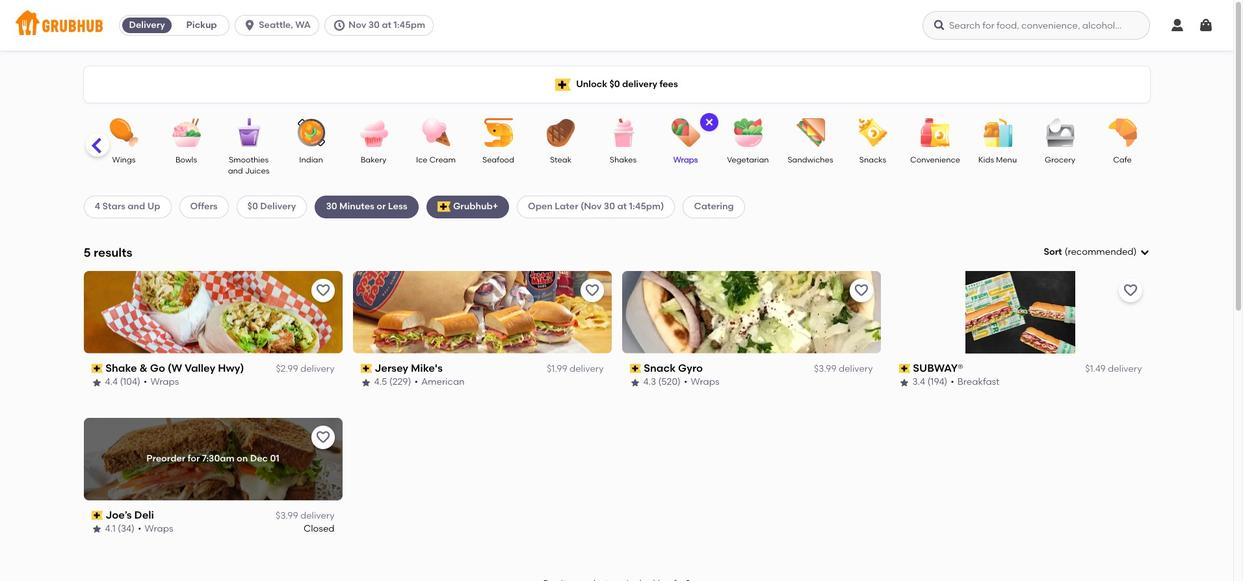 Task type: describe. For each thing, give the bounding box(es) containing it.
unlock $0 delivery fees
[[576, 79, 678, 90]]

4.1
[[105, 524, 116, 535]]

open later (nov 30 at 1:45pm)
[[528, 201, 664, 212]]

wraps down wraps image
[[673, 155, 698, 165]]

less
[[388, 201, 407, 212]]

wraps image
[[663, 118, 708, 147]]

delivery button
[[120, 15, 174, 36]]

• right the (34)
[[138, 524, 141, 535]]

subscription pass image for subway®
[[899, 364, 910, 373]]

$1.49
[[1085, 364, 1106, 375]]

hwy)
[[218, 362, 244, 374]]

jersey
[[375, 362, 408, 374]]

minutes
[[339, 201, 375, 212]]

results
[[94, 245, 132, 260]]

stars
[[102, 201, 125, 212]]

4.4 (104)
[[105, 377, 140, 388]]

open
[[528, 201, 553, 212]]

pickup
[[186, 20, 217, 31]]

4.5 (229)
[[374, 377, 411, 388]]

$1.49 delivery
[[1085, 364, 1142, 375]]

01
[[270, 453, 279, 464]]

grocery
[[1045, 155, 1076, 165]]

nov 30 at 1:45pm
[[349, 20, 425, 31]]

joe's
[[105, 509, 132, 521]]

mike's
[[411, 362, 443, 374]]

save this restaurant button for subway®
[[1119, 279, 1142, 302]]

wa
[[295, 20, 311, 31]]

4.3
[[643, 377, 656, 388]]

save this restaurant image for joe's deli
[[315, 430, 331, 445]]

snacks image
[[850, 118, 896, 147]]

• right (194)
[[951, 377, 954, 388]]

snacks
[[859, 155, 886, 165]]

4
[[95, 201, 100, 212]]

snack gyro
[[644, 362, 703, 374]]

fees
[[660, 79, 678, 90]]

sandwiches image
[[788, 118, 833, 147]]

0 vertical spatial $0
[[610, 79, 620, 90]]

save this restaurant button for snack gyro
[[850, 279, 873, 302]]

none field containing sort
[[1044, 246, 1150, 259]]

american
[[421, 377, 465, 388]]

Search for food, convenience, alcohol... search field
[[923, 11, 1150, 40]]

subscription pass image for joe's deli
[[91, 511, 103, 520]]

4.5
[[374, 377, 387, 388]]

(
[[1065, 246, 1068, 258]]

kids menu image
[[975, 118, 1021, 147]]

grocery image
[[1037, 118, 1083, 147]]

seafood
[[483, 155, 514, 165]]

at inside button
[[382, 20, 391, 31]]

subscription pass image for shake & go (w valley hwy)
[[91, 364, 103, 373]]

sandwiches
[[788, 155, 833, 165]]

(520)
[[658, 377, 681, 388]]

snack gyro logo image
[[622, 271, 881, 354]]

$0 delivery
[[247, 201, 296, 212]]

(w
[[168, 362, 182, 374]]

smoothies and juices
[[228, 155, 269, 176]]

delivery for deli
[[300, 510, 335, 521]]

bowls
[[175, 155, 197, 165]]

delivery for gyro
[[839, 364, 873, 375]]

bakery image
[[351, 118, 396, 147]]

0 horizontal spatial and
[[128, 201, 145, 212]]

shakes
[[610, 155, 637, 165]]

seattle, wa
[[259, 20, 311, 31]]

subway®
[[913, 362, 963, 374]]

0 horizontal spatial 30
[[326, 201, 337, 212]]

recommended
[[1068, 246, 1134, 258]]

menu
[[996, 155, 1017, 165]]

svg image inside nov 30 at 1:45pm button
[[333, 19, 346, 32]]

nov 30 at 1:45pm button
[[324, 15, 439, 36]]

up
[[147, 201, 160, 212]]

(104)
[[120, 377, 140, 388]]

wraps for 4.3 (520)
[[691, 377, 720, 388]]

subscription pass image for snack gyro
[[630, 364, 641, 373]]

1 vertical spatial $0
[[247, 201, 258, 212]]

convenience
[[910, 155, 960, 165]]

steak image
[[538, 118, 584, 147]]

1 vertical spatial delivery
[[260, 201, 296, 212]]

seattle,
[[259, 20, 293, 31]]

wings
[[112, 155, 135, 165]]

grubhub plus flag logo image for grubhub+
[[437, 202, 451, 212]]

ice cream image
[[413, 118, 459, 147]]

shake
[[105, 362, 137, 374]]

save this restaurant button for joe's deli
[[311, 426, 335, 449]]

&
[[139, 362, 148, 374]]

convenience image
[[913, 118, 958, 147]]

valley
[[185, 362, 215, 374]]

4.1 (34)
[[105, 524, 135, 535]]

1:45pm
[[394, 20, 425, 31]]

preorder
[[146, 453, 185, 464]]

4.3 (520)
[[643, 377, 681, 388]]

• american
[[415, 377, 465, 388]]

(34)
[[118, 524, 135, 535]]

offers
[[190, 201, 218, 212]]

or
[[377, 201, 386, 212]]

save this restaurant image for jersey mike's
[[584, 283, 600, 298]]

bowls image
[[164, 118, 209, 147]]

$3.99 delivery for joe's deli
[[276, 510, 335, 521]]

4 stars and up
[[95, 201, 160, 212]]



Task type: locate. For each thing, give the bounding box(es) containing it.
breakfast
[[958, 377, 1000, 388]]

$1.99 delivery
[[547, 364, 604, 375]]

$3.99 delivery for snack gyro
[[814, 364, 873, 375]]

• wraps for gyro
[[684, 377, 720, 388]]

closed
[[304, 524, 335, 535]]

sort
[[1044, 246, 1062, 258]]

snack
[[644, 362, 676, 374]]

wraps down gyro
[[691, 377, 720, 388]]

grubhub+
[[453, 201, 498, 212]]

0 horizontal spatial save this restaurant image
[[315, 283, 331, 298]]

0 horizontal spatial grubhub plus flag logo image
[[437, 202, 451, 212]]

(nov
[[581, 201, 602, 212]]

save this restaurant image
[[315, 283, 331, 298], [853, 283, 869, 298]]

1 vertical spatial grubhub plus flag logo image
[[437, 202, 451, 212]]

nov
[[349, 20, 366, 31]]

1 horizontal spatial $3.99
[[814, 364, 837, 375]]

at left 1:45pm
[[382, 20, 391, 31]]

$0 right unlock
[[610, 79, 620, 90]]

• down gyro
[[684, 377, 688, 388]]

svg image
[[1170, 18, 1185, 33], [243, 19, 256, 32], [333, 19, 346, 32], [933, 19, 946, 32], [704, 117, 714, 127], [1140, 247, 1150, 258]]

wraps for 4.1 (34)
[[145, 524, 173, 535]]

shake & go (w valley hwy) logo image
[[84, 271, 342, 354]]

4.4
[[105, 377, 118, 388]]

preorder for 7:30am on dec 01
[[146, 453, 279, 464]]

• breakfast
[[951, 377, 1000, 388]]

ice
[[416, 155, 428, 165]]

1 horizontal spatial at
[[617, 201, 627, 212]]

star icon image left 3.4
[[899, 377, 909, 388]]

seafood image
[[476, 118, 521, 147]]

and inside smoothies and juices
[[228, 167, 243, 176]]

0 vertical spatial $3.99
[[814, 364, 837, 375]]

2 horizontal spatial 30
[[604, 201, 615, 212]]

• for mike's
[[415, 377, 418, 388]]

for
[[188, 453, 200, 464]]

svg image inside seattle, wa "button"
[[243, 19, 256, 32]]

star icon image left the 4.3
[[630, 377, 640, 388]]

0 horizontal spatial $3.99
[[276, 510, 298, 521]]

wraps for 4.4 (104)
[[150, 377, 179, 388]]

star icon image for snack
[[630, 377, 640, 388]]

smoothies
[[229, 155, 269, 165]]

juices
[[245, 167, 269, 176]]

30
[[368, 20, 380, 31], [326, 201, 337, 212], [604, 201, 615, 212]]

0 vertical spatial and
[[228, 167, 243, 176]]

pickup button
[[174, 15, 229, 36]]

30 right the nov
[[368, 20, 380, 31]]

• down &
[[144, 377, 147, 388]]

cream
[[429, 155, 456, 165]]

indian image
[[288, 118, 334, 147]]

(229)
[[389, 377, 411, 388]]

• wraps
[[144, 377, 179, 388], [684, 377, 720, 388], [138, 524, 173, 535]]

0 vertical spatial delivery
[[129, 20, 165, 31]]

$2.99
[[276, 364, 298, 375]]

and left up
[[128, 201, 145, 212]]

joe's deli
[[105, 509, 154, 521]]

0 horizontal spatial $0
[[247, 201, 258, 212]]

subscription pass image for jersey mike's
[[361, 364, 372, 373]]

save this restaurant image
[[584, 283, 600, 298], [1123, 283, 1138, 298], [315, 430, 331, 445]]

smoothies and juices image
[[226, 118, 271, 147]]

wings image
[[101, 118, 147, 147]]

subway® logo image
[[965, 271, 1076, 354]]

1:45pm)
[[629, 201, 664, 212]]

at left 1:45pm) on the top right of page
[[617, 201, 627, 212]]

0 horizontal spatial save this restaurant image
[[315, 430, 331, 445]]

gyro
[[678, 362, 703, 374]]

unlock
[[576, 79, 607, 90]]

seattle, wa button
[[235, 15, 324, 36]]

3.4
[[913, 377, 925, 388]]

(194)
[[928, 377, 948, 388]]

save this restaurant button for jersey mike's
[[580, 279, 604, 302]]

delivery left pickup
[[129, 20, 165, 31]]

catering
[[694, 201, 734, 212]]

$0
[[610, 79, 620, 90], [247, 201, 258, 212]]

star icon image left the 4.4
[[91, 377, 102, 388]]

1 save this restaurant image from the left
[[315, 283, 331, 298]]

1 horizontal spatial 30
[[368, 20, 380, 31]]

save this restaurant button for shake & go (w valley hwy)
[[311, 279, 335, 302]]

and down smoothies
[[228, 167, 243, 176]]

jersey mike's logo image
[[353, 271, 612, 354]]

• wraps down gyro
[[684, 377, 720, 388]]

1 vertical spatial and
[[128, 201, 145, 212]]

delivery
[[622, 79, 657, 90], [300, 364, 335, 375], [570, 364, 604, 375], [839, 364, 873, 375], [1108, 364, 1142, 375], [300, 510, 335, 521]]

0 vertical spatial grubhub plus flag logo image
[[555, 78, 571, 91]]

steak
[[550, 155, 572, 165]]

wraps
[[673, 155, 698, 165], [150, 377, 179, 388], [691, 377, 720, 388], [145, 524, 173, 535]]

• wraps for &
[[144, 377, 179, 388]]

• for gyro
[[684, 377, 688, 388]]

0 horizontal spatial $3.99 delivery
[[276, 510, 335, 521]]

later
[[555, 201, 578, 212]]

star icon image
[[91, 377, 102, 388], [361, 377, 371, 388], [630, 377, 640, 388], [899, 377, 909, 388], [91, 524, 102, 535]]

grubhub plus flag logo image for unlock $0 delivery fees
[[555, 78, 571, 91]]

shake & go (w valley hwy)
[[105, 362, 244, 374]]

$0 down juices
[[247, 201, 258, 212]]

1 horizontal spatial $3.99 delivery
[[814, 364, 873, 375]]

1 horizontal spatial save this restaurant image
[[584, 283, 600, 298]]

cafe image
[[1100, 118, 1145, 147]]

1 horizontal spatial and
[[228, 167, 243, 176]]

• wraps down deli
[[138, 524, 173, 535]]

delivery
[[129, 20, 165, 31], [260, 201, 296, 212]]

3.4 (194)
[[913, 377, 948, 388]]

sort ( recommended )
[[1044, 246, 1137, 258]]

grubhub plus flag logo image left unlock
[[555, 78, 571, 91]]

wraps down deli
[[145, 524, 173, 535]]

grubhub plus flag logo image
[[555, 78, 571, 91], [437, 202, 451, 212]]

subscription pass image left the jersey
[[361, 364, 372, 373]]

• for &
[[144, 377, 147, 388]]

$3.99 for gyro
[[814, 364, 837, 375]]

star icon image left 4.1
[[91, 524, 102, 535]]

subscription pass image left snack
[[630, 364, 641, 373]]

indian
[[299, 155, 323, 165]]

$3.99 for deli
[[276, 510, 298, 521]]

and
[[228, 167, 243, 176], [128, 201, 145, 212]]

kids menu
[[978, 155, 1017, 165]]

save this restaurant button
[[311, 279, 335, 302], [580, 279, 604, 302], [850, 279, 873, 302], [1119, 279, 1142, 302], [311, 426, 335, 449]]

vegetarian image
[[725, 118, 771, 147]]

30 minutes or less
[[326, 201, 407, 212]]

at
[[382, 20, 391, 31], [617, 201, 627, 212]]

30 left minutes
[[326, 201, 337, 212]]

30 right (nov
[[604, 201, 615, 212]]

soup image
[[39, 118, 84, 147]]

)
[[1134, 246, 1137, 258]]

star icon image for shake
[[91, 377, 102, 388]]

$1.99
[[547, 364, 567, 375]]

1 horizontal spatial save this restaurant image
[[853, 283, 869, 298]]

dec
[[250, 453, 268, 464]]

subscription pass image left joe's
[[91, 511, 103, 520]]

delivery down juices
[[260, 201, 296, 212]]

save this restaurant image for shake & go (w valley hwy)
[[315, 283, 331, 298]]

subscription pass image left shake
[[91, 364, 103, 373]]

star icon image left 4.5
[[361, 377, 371, 388]]

1 vertical spatial at
[[617, 201, 627, 212]]

delivery for mike's
[[570, 364, 604, 375]]

$2.99 delivery
[[276, 364, 335, 375]]

subscription pass image left subway®
[[899, 364, 910, 373]]

5
[[84, 245, 91, 260]]

deli
[[134, 509, 154, 521]]

• down jersey mike's in the bottom of the page
[[415, 377, 418, 388]]

1 vertical spatial $3.99 delivery
[[276, 510, 335, 521]]

2 horizontal spatial save this restaurant image
[[1123, 283, 1138, 298]]

star icon image for jersey
[[361, 377, 371, 388]]

main navigation navigation
[[0, 0, 1234, 51]]

2 save this restaurant image from the left
[[853, 283, 869, 298]]

vegetarian
[[727, 155, 769, 165]]

30 inside button
[[368, 20, 380, 31]]

None field
[[1044, 246, 1150, 259]]

on
[[237, 453, 248, 464]]

1 horizontal spatial delivery
[[260, 201, 296, 212]]

wraps down go
[[150, 377, 179, 388]]

delivery for &
[[300, 364, 335, 375]]

shakes image
[[601, 118, 646, 147]]

0 horizontal spatial at
[[382, 20, 391, 31]]

ice cream
[[416, 155, 456, 165]]

0 horizontal spatial delivery
[[129, 20, 165, 31]]

1 vertical spatial $3.99
[[276, 510, 298, 521]]

go
[[150, 362, 165, 374]]

5 results
[[84, 245, 132, 260]]

0 vertical spatial $3.99 delivery
[[814, 364, 873, 375]]

1 horizontal spatial $0
[[610, 79, 620, 90]]

1 horizontal spatial grubhub plus flag logo image
[[555, 78, 571, 91]]

cafe
[[1113, 155, 1132, 165]]

7:30am
[[202, 453, 235, 464]]

delivery inside button
[[129, 20, 165, 31]]

grubhub plus flag logo image left "grubhub+"
[[437, 202, 451, 212]]

save this restaurant image for snack gyro
[[853, 283, 869, 298]]

svg image
[[1198, 18, 1214, 33]]

• wraps down go
[[144, 377, 179, 388]]

save this restaurant image for subway®
[[1123, 283, 1138, 298]]

subscription pass image
[[91, 364, 103, 373], [361, 364, 372, 373], [630, 364, 641, 373], [899, 364, 910, 373], [91, 511, 103, 520]]

$3.99
[[814, 364, 837, 375], [276, 510, 298, 521]]

0 vertical spatial at
[[382, 20, 391, 31]]



Task type: vqa. For each thing, say whether or not it's contained in the screenshot.
Bakery IMAGE
yes



